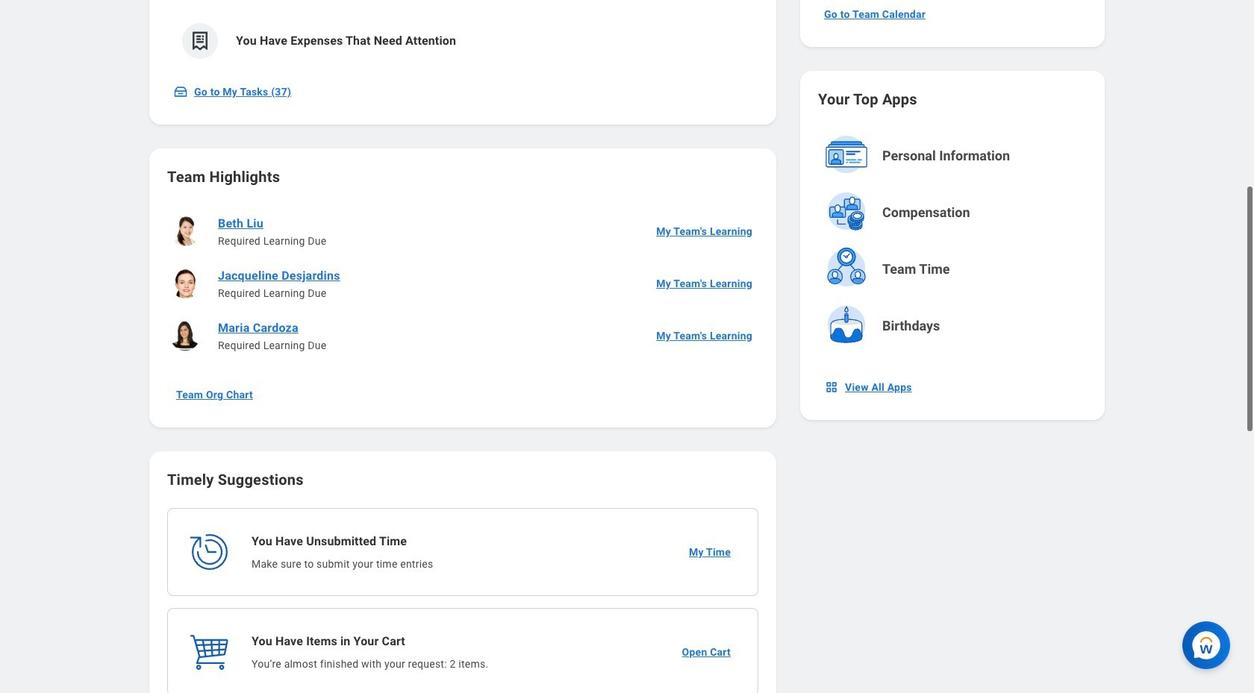 Task type: vqa. For each thing, say whether or not it's contained in the screenshot.
banner on the top of page
no



Task type: locate. For each thing, give the bounding box(es) containing it.
dashboard expenses image
[[189, 30, 211, 52]]

list
[[167, 205, 759, 362]]

nbox image
[[824, 380, 839, 395]]

inbox image
[[173, 84, 188, 99]]



